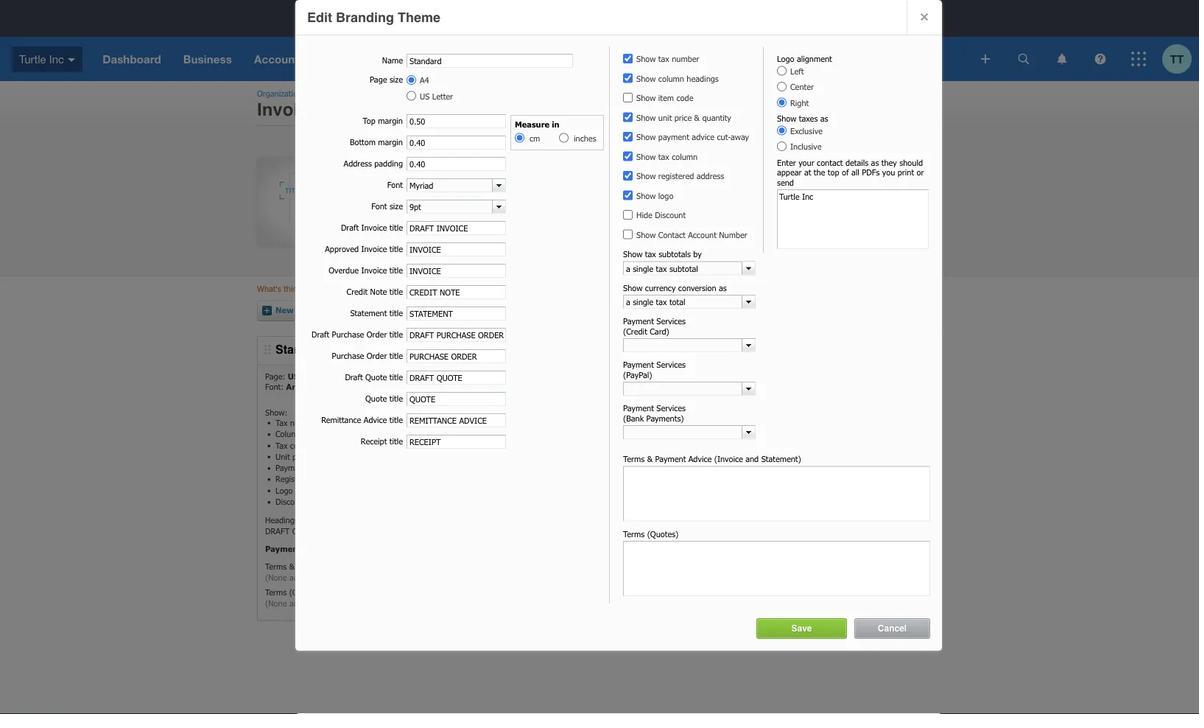 Task type: describe. For each thing, give the bounding box(es) containing it.
overdue
[[329, 265, 359, 275]]

headings:
[[265, 515, 301, 525]]

total
[[525, 451, 541, 461]]

right inside logo align:                                      right tax                 exclusive tax subtotals                                                  by a single tax subtotal currency conversion as                                                          a single tax total
[[439, 418, 457, 428]]

show for show contact account number
[[637, 230, 656, 239]]

& for statement):
[[289, 561, 295, 571]]

A4 radio
[[407, 75, 416, 85]]

1 purchase from the left
[[570, 515, 609, 525]]

(invoice for statement):
[[356, 561, 385, 571]]

draft quote title
[[345, 372, 403, 382]]

align:
[[416, 418, 436, 428]]

logo inside show: tax number column headings tax column unit price and quantity payment advice cut-away registered address logo discount
[[276, 485, 293, 495]]

letter inside page: us letter margins top: 0.5 in bottom: 0.4 in address padding: font: arial unicode ms,               9pt
[[301, 371, 326, 381]]

2 quote from the top
[[366, 394, 387, 403]]

organization settings link
[[257, 88, 332, 98]]

payment
[[659, 132, 690, 142]]

0 vertical spatial advice
[[364, 415, 387, 425]]

(invoice for statement)
[[715, 454, 743, 464]]

default
[[415, 306, 445, 316]]

headings: draft invoice,             invoice,             invoice,             credit note,             statement,             draft purchase order,                         purchase order, draft quote,                         quote,             remittance advice,             receipt
[[265, 515, 712, 536]]

send
[[777, 177, 794, 187]]

quote title
[[366, 394, 403, 403]]

1 horizontal spatial conversion
[[679, 283, 717, 293]]

size for font size
[[390, 201, 403, 211]]

0 vertical spatial contact
[[659, 230, 686, 239]]

see our help article
[[408, 229, 523, 245]]

show logo
[[637, 190, 674, 200]]

item
[[659, 93, 674, 103]]

save
[[792, 623, 812, 634]]

you
[[883, 167, 896, 177]]

default settings
[[415, 306, 481, 316]]

Show payment advice cut-away checkbox
[[623, 132, 633, 141]]

remittance advice title
[[321, 415, 403, 425]]

9pt
[[360, 382, 373, 392]]

details
[[846, 157, 869, 167]]

navigation inside "tt" banner
[[91, 37, 971, 81]]

create
[[408, 197, 448, 212]]

create invoice templates , add your logo and select which financial information to show
[[408, 197, 915, 212]]

show item code
[[637, 93, 694, 103]]

show tax subtotals by
[[623, 249, 702, 259]]

overdue invoice title
[[329, 265, 403, 275]]

1 horizontal spatial discount
[[655, 210, 686, 220]]

purchase order title
[[332, 351, 403, 361]]

branding for edit
[[336, 10, 394, 25]]

4 title from the top
[[390, 287, 403, 297]]

theme for new branding theme
[[336, 305, 363, 315]]

as down number
[[719, 283, 727, 293]]

Terms & Payment Advice (Invoice and Statement) text field
[[623, 466, 931, 521]]

your right add
[[587, 197, 613, 212]]

number for tax
[[672, 54, 700, 64]]

turtle inside contact details turtle inc
[[652, 382, 672, 392]]

arial
[[286, 382, 305, 392]]

2 svg image from the left
[[1095, 53, 1106, 64]]

cm
[[530, 133, 540, 143]]

registered
[[659, 171, 694, 181]]

subtotal
[[500, 440, 529, 450]]

terms (quotes)
[[623, 529, 679, 539]]

help article link
[[458, 229, 523, 245]]

1 horizontal spatial right
[[791, 98, 809, 108]]

0 vertical spatial &
[[695, 112, 700, 122]]

1 order, from the left
[[611, 515, 640, 525]]

article
[[487, 229, 523, 245]]

save link
[[757, 618, 847, 639]]

hide for hide help
[[887, 151, 904, 160]]

headings inside show: tax number column headings tax column unit price and quantity payment advice cut-away registered address logo discount
[[305, 429, 337, 439]]

you have
[[413, 13, 454, 24]]

page
[[370, 74, 387, 84]]

payment services (bank payments)
[[623, 403, 686, 423]]

unit
[[659, 112, 672, 122]]

page: us letter margins top: 0.5 in bottom: 0.4 in address padding: font: arial unicode ms,               9pt
[[265, 371, 524, 392]]

payment down headings:
[[265, 544, 301, 554]]

services for (credit card)
[[657, 316, 686, 326]]

tt button
[[1163, 37, 1200, 81]]

(quotes)
[[647, 529, 679, 539]]

3 title from the top
[[390, 265, 403, 275]]

Hide Discount checkbox
[[623, 210, 633, 220]]

as right taxes
[[821, 113, 829, 123]]

receipt
[[436, 526, 468, 536]]

show for show tax column
[[637, 151, 656, 161]]

(credit
[[623, 326, 648, 336]]

1 quote, from the left
[[292, 526, 321, 536]]

contact inside contact details turtle inc
[[652, 371, 684, 381]]

0 vertical spatial letter
[[432, 91, 453, 101]]

(quotes):
[[289, 587, 324, 597]]

2 added) from the top
[[290, 598, 315, 608]]

payment inside payment services (paypal)
[[623, 360, 654, 370]]

Exclusive radio
[[777, 126, 787, 135]]

1 quote from the top
[[366, 372, 387, 382]]

top
[[363, 116, 376, 126]]

discount inside show: tax number column headings tax column unit price and quantity payment advice cut-away registered address logo discount
[[276, 496, 306, 506]]

see
[[408, 229, 432, 245]]

Right radio
[[777, 98, 787, 107]]

inclusive
[[791, 141, 822, 151]]

edit
[[307, 10, 332, 25]]

1 vertical spatial column
[[672, 151, 698, 161]]

1 horizontal spatial a
[[482, 451, 486, 461]]

1 horizontal spatial subtotals
[[659, 249, 691, 259]]

Statement title text field
[[407, 307, 506, 321]]

Show unit price & quantity checkbox
[[623, 112, 633, 122]]

show for show registered address
[[637, 171, 656, 181]]

turtle inc
[[19, 53, 64, 65]]

turtle inc button
[[0, 37, 91, 81]]

Name text field
[[407, 54, 573, 68]]

2 title from the top
[[390, 244, 403, 254]]

0 horizontal spatial address
[[344, 158, 372, 168]]

you
[[413, 13, 429, 24]]

show for show item code
[[637, 93, 656, 103]]

information
[[800, 197, 865, 212]]

0 vertical spatial settings
[[305, 88, 332, 98]]

us inside page: us letter margins top: 0.5 in bottom: 0.4 in address padding: font: arial unicode ms,               9pt
[[288, 371, 299, 381]]

pdfs
[[862, 167, 880, 177]]

Draft Quote title text field
[[407, 371, 506, 385]]

1 vertical spatial to
[[869, 197, 880, 212]]

column
[[276, 429, 303, 439]]

9 title from the top
[[390, 394, 403, 403]]

1 horizontal spatial draft
[[304, 515, 328, 525]]

show for show column headings
[[637, 73, 656, 83]]

us letter
[[420, 91, 453, 101]]

Show column headings checkbox
[[623, 73, 633, 83]]

bottom margin
[[350, 137, 403, 147]]

branding for new
[[296, 305, 333, 315]]

tt banner
[[0, 0, 1200, 81]]

measure in
[[515, 119, 560, 129]]

Show tax column checkbox
[[623, 151, 633, 161]]

logo alignment
[[777, 54, 833, 64]]

6 title from the top
[[390, 329, 403, 339]]

our
[[436, 229, 455, 245]]

show tax column
[[637, 151, 698, 161]]

font:
[[265, 382, 284, 392]]

terms & payment advice (invoice and statement)
[[623, 454, 802, 464]]

brand
[[766, 164, 800, 179]]

1 horizontal spatial quantity
[[703, 112, 732, 122]]

0 horizontal spatial logo
[[617, 197, 642, 212]]

draft for draft quote title
[[345, 372, 363, 382]]

invoice inside organization settings invoice settings
[[257, 99, 318, 119]]

inc inside contact details turtle inc
[[675, 382, 686, 392]]

registered
[[276, 474, 313, 484]]

your left brand
[[736, 164, 762, 179]]

font size
[[372, 201, 403, 211]]

hide for hide discount
[[637, 210, 653, 220]]

show for show unit price & quantity
[[637, 112, 656, 122]]

top margin
[[363, 116, 403, 126]]

exclusive
[[791, 126, 823, 136]]

0 vertical spatial to
[[526, 164, 537, 179]]

1 horizontal spatial logo
[[659, 190, 674, 200]]

new branding theme
[[276, 305, 363, 315]]

reminders
[[648, 306, 692, 316]]

inches radio
[[559, 133, 569, 143]]

tt
[[1171, 52, 1184, 66]]

1 horizontal spatial cut-
[[717, 132, 731, 142]]

Overdue Invoice title text field
[[407, 264, 506, 278]]

tax for column
[[659, 151, 670, 161]]

organisation
[[595, 164, 667, 179]]

and left statement)
[[746, 454, 759, 464]]

show contact account number
[[637, 230, 748, 239]]

and inside "terms & payment advice (invoice and statement): (none added) terms (quotes): (none added)"
[[388, 561, 401, 571]]

cm radio
[[515, 133, 525, 143]]

1 vertical spatial settings
[[323, 99, 391, 119]]

0 vertical spatial us
[[420, 91, 430, 101]]

templates
[[497, 197, 554, 212]]

subtotals inside logo align:                                      right tax                 exclusive tax subtotals                                                  by a single tax subtotal currency conversion as                                                          a single tax total
[[411, 440, 443, 450]]

0 vertical spatial column
[[659, 73, 685, 83]]

services for (paypal)
[[657, 360, 686, 370]]

note
[[370, 287, 387, 297]]

Purchase Order title text field
[[407, 349, 506, 363]]

tax left subtotal
[[487, 440, 498, 450]]

2 order, from the left
[[684, 515, 712, 525]]

payment service:
[[265, 544, 335, 554]]

credit
[[347, 287, 368, 297]]

0 vertical spatial price
[[675, 112, 692, 122]]

0 vertical spatial away
[[731, 132, 749, 142]]

1 vertical spatial single
[[489, 451, 509, 461]]

which
[[710, 197, 744, 212]]

0 vertical spatial by
[[694, 249, 702, 259]]

turtle inside popup button
[[19, 53, 46, 65]]

1 title from the top
[[390, 223, 403, 232]]

number for tax
[[290, 418, 318, 428]]

hide help
[[887, 151, 924, 160]]

remittance
[[354, 526, 401, 536]]

approved
[[325, 244, 359, 254]]

Enter your contact details as they should appear at the top of all PDFs you print or send text field
[[777, 189, 929, 249]]

invoice for draft
[[361, 223, 387, 232]]

customize
[[408, 164, 471, 179]]

show for show tax number
[[637, 54, 656, 64]]

terms left (quotes):
[[265, 587, 287, 597]]

Bottom margin text field
[[407, 136, 506, 150]]

show: tax number column headings tax column unit price and quantity payment advice cut-away registered address logo discount
[[265, 407, 366, 506]]

measure
[[515, 119, 550, 129]]

conversion inside logo align:                                      right tax                 exclusive tax subtotals                                                  by a single tax subtotal currency conversion as                                                          a single tax total
[[431, 451, 469, 461]]

top:
[[359, 371, 375, 381]]

US Letter radio
[[407, 91, 416, 101]]



Task type: locate. For each thing, give the bounding box(es) containing it.
quote,
[[292, 526, 321, 536], [323, 526, 351, 536]]

0 horizontal spatial (invoice
[[356, 561, 385, 571]]

price inside show: tax number column headings tax column unit price and quantity payment advice cut-away registered address logo discount
[[293, 451, 310, 461]]

page size
[[370, 74, 403, 84]]

1 vertical spatial turtle
[[652, 382, 672, 392]]

invoice for overdue
[[361, 265, 387, 275]]

this?
[[284, 284, 300, 294]]

invoice up approved invoice title
[[361, 223, 387, 232]]

show currency conversion as
[[623, 283, 727, 293]]

(invoice down remittance
[[356, 561, 385, 571]]

tax up "currency"
[[645, 249, 656, 259]]

1 horizontal spatial invoice,
[[367, 515, 401, 525]]

letter up top margin text field
[[432, 91, 453, 101]]

2 quote, from the left
[[323, 526, 351, 536]]

headings down remittance
[[305, 429, 337, 439]]

payment inside payment services (credit card)
[[623, 316, 654, 326]]

None text field
[[408, 200, 492, 213], [624, 262, 742, 274], [624, 382, 742, 395], [624, 426, 742, 438], [408, 200, 492, 213], [624, 262, 742, 274], [624, 382, 742, 395], [624, 426, 742, 438]]

address down bottom
[[344, 158, 372, 168]]

payment services (paypal)
[[623, 360, 686, 380]]

10 title from the top
[[390, 415, 403, 425]]

Center radio
[[777, 82, 787, 91]]

0 vertical spatial added)
[[290, 572, 315, 582]]

1 vertical spatial contact
[[652, 371, 684, 381]]

1 vertical spatial quote
[[366, 394, 387, 403]]

show registered address
[[637, 171, 725, 181]]

and up registered
[[312, 451, 326, 461]]

tax up show column headings
[[659, 54, 670, 64]]

show for show currency conversion as
[[623, 283, 643, 293]]

invoice up credit note title
[[361, 265, 387, 275]]

1 vertical spatial headings
[[305, 429, 337, 439]]

settings
[[305, 88, 332, 98], [323, 99, 391, 119]]

payment inside 'payment services (bank payments)'
[[623, 403, 654, 413]]

1 vertical spatial (none
[[265, 598, 287, 608]]

quote, up 'payment service:'
[[292, 526, 321, 536]]

column up show registered address
[[672, 151, 698, 161]]

terms for terms (quotes)
[[623, 529, 645, 539]]

your inside the enter your contact details as they should appear at the top of all pdfs you print or send
[[799, 157, 815, 167]]

invoice
[[257, 99, 318, 119], [361, 223, 387, 232], [361, 244, 387, 254], [361, 265, 387, 275], [615, 306, 646, 316]]

advice down show unit price & quantity
[[692, 132, 715, 142]]

show right show unit price & quantity option
[[637, 112, 656, 122]]

invoice up (credit on the right of the page
[[615, 306, 646, 316]]

column down 'show tax number'
[[659, 73, 685, 83]]

address
[[344, 158, 372, 168], [459, 371, 487, 381]]

column inside show: tax number column headings tax column unit price and quantity payment advice cut-away registered address logo discount
[[290, 440, 316, 450]]

1 vertical spatial a
[[482, 451, 486, 461]]

away down receipt
[[348, 463, 366, 473]]

column
[[659, 73, 685, 83], [672, 151, 698, 161], [290, 440, 316, 450]]

name
[[382, 55, 403, 65]]

1 vertical spatial (invoice
[[356, 561, 385, 571]]

0 horizontal spatial branding
[[296, 305, 333, 315]]

inc inside turtle inc popup button
[[49, 53, 64, 65]]

1 (none from the top
[[265, 572, 287, 582]]

match
[[697, 164, 733, 179]]

1 vertical spatial advice
[[689, 454, 712, 464]]

payment down service:
[[297, 561, 328, 571]]

your
[[799, 157, 815, 167], [565, 164, 591, 179], [736, 164, 762, 179], [587, 197, 613, 212]]

1 margin from the top
[[378, 116, 403, 126]]

0 horizontal spatial turtle
[[19, 53, 46, 65]]

services down reminders
[[657, 316, 686, 326]]

quote, up service:
[[323, 526, 351, 536]]

0 horizontal spatial &
[[289, 561, 295, 571]]

1 horizontal spatial turtle
[[652, 382, 672, 392]]

1 horizontal spatial address
[[459, 371, 487, 381]]

1 vertical spatial quantity
[[328, 451, 357, 461]]

address up which
[[697, 171, 725, 181]]

advice for terms & payment advice (invoice and statement)
[[689, 454, 712, 464]]

address inside show: tax number column headings tax column unit price and quantity payment advice cut-away registered address logo discount
[[316, 474, 343, 484]]

purchase up purchase order title
[[332, 329, 364, 339]]

margin up "padding"
[[378, 137, 403, 147]]

1 vertical spatial subtotals
[[411, 440, 443, 450]]

terms for terms & payment advice (invoice and statement)
[[623, 454, 645, 464]]

size left a4 radio
[[390, 74, 403, 84]]

cut- inside show: tax number column headings tax column unit price and quantity payment advice cut-away registered address logo discount
[[334, 463, 348, 473]]

1 vertical spatial added)
[[290, 598, 315, 608]]

show for show taxes as
[[777, 113, 797, 123]]

receipt
[[361, 436, 387, 446]]

0 vertical spatial order
[[367, 329, 387, 339]]

theme up name
[[398, 10, 441, 25]]

2 horizontal spatial draft
[[543, 515, 567, 525]]

0 horizontal spatial draft
[[265, 526, 290, 536]]

invoices
[[475, 164, 523, 179]]

quantity inside show: tax number column headings tax column unit price and quantity payment advice cut-away registered address logo discount
[[328, 451, 357, 461]]

1 horizontal spatial svg image
[[1095, 53, 1106, 64]]

0 vertical spatial logo
[[777, 54, 795, 64]]

invoice for approved
[[361, 244, 387, 254]]

tax down subtotal
[[512, 451, 523, 461]]

2 horizontal spatial in
[[552, 119, 560, 129]]

1 horizontal spatial hide
[[887, 151, 904, 160]]

1 vertical spatial branding
[[296, 305, 333, 315]]

1 vertical spatial draft
[[312, 329, 330, 339]]

1 vertical spatial address
[[316, 474, 343, 484]]

title
[[390, 223, 403, 232], [390, 244, 403, 254], [390, 265, 403, 275], [390, 287, 403, 297], [390, 308, 403, 318], [390, 329, 403, 339], [390, 351, 403, 361], [390, 372, 403, 382], [390, 394, 403, 403], [390, 415, 403, 425], [390, 436, 403, 446]]

font down "padding"
[[387, 180, 403, 190]]

new
[[276, 305, 294, 315]]

subtotals down show contact account number
[[659, 249, 691, 259]]

0 vertical spatial font
[[387, 180, 403, 190]]

tax for number
[[659, 54, 670, 64]]

logo up hide discount
[[659, 190, 674, 200]]

0 horizontal spatial svg image
[[1058, 53, 1067, 64]]

headings
[[687, 73, 719, 83], [305, 429, 337, 439]]

quantity
[[703, 112, 732, 122], [328, 451, 357, 461]]

Approved Invoice title text field
[[407, 242, 506, 256]]

tax for subtotals
[[645, 249, 656, 259]]

have
[[431, 13, 452, 24]]

and right the show logo option
[[646, 197, 668, 212]]

0 vertical spatial single
[[464, 440, 484, 450]]

Draft Invoice title text field
[[407, 221, 506, 235]]

number up show column headings
[[672, 54, 700, 64]]

hide right hide discount checkbox
[[637, 210, 653, 220]]

1 horizontal spatial address
[[697, 171, 725, 181]]

1 horizontal spatial away
[[731, 132, 749, 142]]

cut-
[[717, 132, 731, 142], [334, 463, 348, 473]]

hide
[[887, 151, 904, 160], [637, 210, 653, 220]]

by down the account
[[694, 249, 702, 259]]

Show registered address checkbox
[[623, 171, 633, 181]]

a4
[[420, 75, 429, 85]]

svg image
[[1058, 53, 1067, 64], [1095, 53, 1106, 64]]

1 vertical spatial address
[[459, 371, 487, 381]]

None text field
[[408, 179, 492, 192], [624, 295, 742, 308], [624, 339, 742, 352], [408, 179, 492, 192], [624, 295, 742, 308], [624, 339, 742, 352]]

logo inside logo align:                                      right tax                 exclusive tax subtotals                                                  by a single tax subtotal currency conversion as                                                          a single tax total
[[396, 418, 414, 428]]

Remittance Advice title text field
[[407, 413, 506, 427]]

Credit Note title text field
[[407, 285, 506, 299]]

1 added) from the top
[[290, 572, 315, 582]]

theme down credit
[[336, 305, 363, 315]]

2 horizontal spatial advice
[[689, 454, 712, 464]]

terms & payment advice (invoice and statement): (none added) terms (quotes): (none added)
[[265, 561, 446, 608]]

,
[[554, 197, 558, 212]]

size left create
[[390, 201, 403, 211]]

away inside show: tax number column headings tax column unit price and quantity payment advice cut-away registered address logo discount
[[348, 463, 366, 473]]

0 horizontal spatial advice
[[331, 561, 354, 571]]

settings
[[447, 306, 481, 316]]

1 horizontal spatial number
[[672, 54, 700, 64]]

contact
[[817, 157, 843, 167]]

size for page size
[[390, 74, 403, 84]]

0 vertical spatial quote
[[366, 372, 387, 382]]

statement):
[[404, 561, 446, 571]]

help
[[458, 229, 483, 245]]

1 vertical spatial conversion
[[431, 451, 469, 461]]

and down show tax column
[[671, 164, 693, 179]]

account
[[688, 230, 717, 239]]

conversion up reminders
[[679, 283, 717, 293]]

1 vertical spatial number
[[290, 418, 318, 428]]

terms down 'payment service:'
[[265, 561, 287, 571]]

8 title from the top
[[390, 372, 403, 382]]

services down contact details turtle inc
[[657, 403, 686, 413]]

show left "currency"
[[623, 283, 643, 293]]

organization settings invoice settings
[[257, 88, 391, 119]]

quantity up show payment advice cut-away
[[703, 112, 732, 122]]

& down 'payment service:'
[[289, 561, 295, 571]]

standard
[[276, 343, 327, 356]]

right up 'receipt title' text box
[[439, 418, 457, 428]]

edit branding theme
[[307, 10, 441, 25]]

logo for logo align:                                      right tax                 exclusive tax subtotals                                                  by a single tax subtotal currency conversion as                                                          a single tax total
[[396, 418, 414, 428]]

0 vertical spatial a
[[457, 440, 461, 450]]

away left the 'exclusive' radio
[[731, 132, 749, 142]]

Top margin text field
[[407, 114, 506, 128]]

show for show payment advice cut-away
[[637, 132, 656, 142]]

address down purchase order title text field
[[459, 371, 487, 381]]

0 vertical spatial advice
[[692, 132, 715, 142]]

1 services from the top
[[657, 316, 686, 326]]

Left radio
[[777, 66, 787, 76]]

0 horizontal spatial single
[[464, 440, 484, 450]]

1 vertical spatial cut-
[[334, 463, 348, 473]]

logo down registered
[[276, 485, 293, 495]]

and left statement): on the left of the page
[[388, 561, 401, 571]]

0 horizontal spatial quantity
[[328, 451, 357, 461]]

Show tax number checkbox
[[623, 54, 633, 63]]

draft for draft purchase order title
[[312, 329, 330, 339]]

size
[[390, 74, 403, 84], [390, 201, 403, 211]]

alignment
[[797, 54, 833, 64]]

payment down (credit on the right of the page
[[623, 360, 654, 370]]

services for (bank payments)
[[657, 403, 686, 413]]

financial
[[747, 197, 796, 212]]

or
[[917, 167, 924, 177]]

single down subtotal
[[489, 451, 509, 461]]

contact up the show tax subtotals by
[[659, 230, 686, 239]]

Receipt title text field
[[407, 435, 506, 449]]

terms left (quotes)
[[623, 529, 645, 539]]

0 horizontal spatial right
[[439, 418, 457, 428]]

Show Contact Account Number checkbox
[[623, 230, 633, 239]]

11 title from the top
[[390, 436, 403, 446]]

the
[[814, 167, 826, 177]]

3 services from the top
[[657, 403, 686, 413]]

1 vertical spatial logo
[[396, 418, 414, 428]]

title down quote title
[[390, 415, 403, 425]]

Quote title text field
[[407, 392, 506, 406]]

2 purchase from the left
[[642, 515, 681, 525]]

1 invoice, from the left
[[331, 515, 365, 525]]

title down page: us letter margins top: 0.5 in bottom: 0.4 in address padding: font: arial unicode ms,               9pt
[[390, 394, 403, 403]]

logo up left radio
[[777, 54, 795, 64]]

1 purchase from the top
[[332, 329, 364, 339]]

2 order from the top
[[367, 351, 387, 361]]

services
[[657, 316, 686, 326], [657, 360, 686, 370], [657, 403, 686, 413]]

show up the 'exclusive' radio
[[777, 113, 797, 123]]

Show logo checkbox
[[623, 190, 633, 200]]

show for show logo
[[637, 190, 656, 200]]

us
[[420, 91, 430, 101], [288, 371, 299, 381]]

2 services from the top
[[657, 360, 686, 370]]

advice inside show: tax number column headings tax column unit price and quantity payment advice cut-away registered address logo discount
[[309, 463, 332, 473]]

payment down the (paypal) at bottom
[[623, 403, 654, 413]]

1 svg image from the left
[[1058, 53, 1067, 64]]

services inside 'payment services (bank payments)'
[[657, 403, 686, 413]]

advice inside "terms & payment advice (invoice and statement): (none added) terms (quotes): (none added)"
[[331, 561, 354, 571]]

purchase up (quotes)
[[642, 515, 681, 525]]

& for statement)
[[647, 454, 653, 464]]

discount down the show logo on the right top
[[655, 210, 686, 220]]

suit
[[541, 164, 562, 179]]

0 horizontal spatial in
[[392, 371, 400, 381]]

receipt title
[[361, 436, 403, 446]]

margin for top margin
[[378, 116, 403, 126]]

0 vertical spatial purchase
[[332, 329, 364, 339]]

tax
[[276, 418, 288, 428], [396, 429, 409, 439], [276, 440, 288, 450], [396, 440, 409, 450]]

right down "center"
[[791, 98, 809, 108]]

title left see
[[390, 244, 403, 254]]

0 vertical spatial services
[[657, 316, 686, 326]]

settings right organization on the top
[[305, 88, 332, 98]]

0 vertical spatial branding
[[336, 10, 394, 25]]

advice
[[692, 132, 715, 142], [309, 463, 332, 473]]

7 title from the top
[[390, 351, 403, 361]]

settings up bottom
[[323, 99, 391, 119]]

0 vertical spatial theme
[[398, 10, 441, 25]]

services inside payment services (paypal)
[[657, 360, 686, 370]]

to
[[526, 164, 537, 179], [869, 197, 880, 212]]

1 horizontal spatial advice
[[364, 415, 387, 425]]

they
[[882, 157, 897, 167]]

show right show tax column checkbox
[[637, 151, 656, 161]]

payments)
[[647, 413, 684, 423]]

0 horizontal spatial price
[[293, 451, 310, 461]]

terms for terms & payment advice (invoice and statement): (none added) terms (quotes): (none added)
[[265, 561, 287, 571]]

1 horizontal spatial letter
[[432, 91, 453, 101]]

1 horizontal spatial in
[[449, 371, 457, 381]]

Show item code checkbox
[[623, 93, 633, 102]]

margin for bottom margin
[[378, 137, 403, 147]]

0 vertical spatial discount
[[655, 210, 686, 220]]

& down payments)
[[647, 454, 653, 464]]

2 purchase from the top
[[332, 351, 364, 361]]

and
[[671, 164, 693, 179], [646, 197, 668, 212], [312, 451, 326, 461], [746, 454, 759, 464], [388, 561, 401, 571]]

by inside logo align:                                      right tax                 exclusive tax subtotals                                                  by a single tax subtotal currency conversion as                                                          a single tax total
[[446, 440, 454, 450]]

draft right statement,
[[543, 515, 567, 525]]

2 (none from the top
[[265, 598, 287, 608]]

0 horizontal spatial theme
[[336, 305, 363, 315]]

2 margin from the top
[[378, 137, 403, 147]]

bottom:
[[402, 371, 431, 381]]

payment inside "terms & payment advice (invoice and statement): (none added) terms (quotes): (none added)"
[[297, 561, 328, 571]]

theme for edit branding theme
[[398, 10, 441, 25]]

0 horizontal spatial us
[[288, 371, 299, 381]]

5 title from the top
[[390, 308, 403, 318]]

by down remittance advice title text box
[[446, 440, 454, 450]]

advice
[[364, 415, 387, 425], [689, 454, 712, 464], [331, 561, 354, 571]]

discount up headings:
[[276, 496, 306, 506]]

new branding theme link
[[261, 301, 370, 320]]

0 horizontal spatial discount
[[276, 496, 306, 506]]

show column headings
[[637, 73, 719, 83]]

added) up (quotes):
[[290, 572, 315, 582]]

subtotals down exclusive
[[411, 440, 443, 450]]

show for show tax subtotals by
[[623, 249, 643, 259]]

1 horizontal spatial purchase
[[642, 515, 681, 525]]

1 horizontal spatial branding
[[336, 10, 394, 25]]

default settings link
[[396, 301, 486, 321]]

contact details turtle inc
[[652, 371, 714, 392]]

& inside "terms & payment advice (invoice and statement): (none added) terms (quotes): (none added)"
[[289, 561, 295, 571]]

2 vertical spatial logo
[[276, 485, 293, 495]]

0 vertical spatial (invoice
[[715, 454, 743, 464]]

0 vertical spatial margin
[[378, 116, 403, 126]]

(invoice left statement)
[[715, 454, 743, 464]]

2 horizontal spatial logo
[[777, 54, 795, 64]]

payment up registered
[[276, 463, 306, 473]]

& up show payment advice cut-away
[[695, 112, 700, 122]]

and inside show: tax number column headings tax column unit price and quantity payment advice cut-away registered address logo discount
[[312, 451, 326, 461]]

contact left details
[[652, 371, 684, 381]]

logo for logo alignment
[[777, 54, 795, 64]]

statement
[[350, 308, 387, 318]]

Inclusive radio
[[777, 141, 787, 151]]

0 vertical spatial inc
[[49, 53, 64, 65]]

order, up terms (quotes)
[[611, 515, 640, 525]]

title up the currency
[[390, 436, 403, 446]]

draft up service:
[[304, 515, 328, 525]]

draft for draft invoice title
[[341, 223, 359, 232]]

as left they
[[871, 157, 879, 167]]

in right 0.4 on the left
[[449, 371, 457, 381]]

price
[[675, 112, 692, 122], [293, 451, 310, 461]]

show right show payment advice cut-away option
[[637, 132, 656, 142]]

invoice down 'draft invoice title'
[[361, 244, 387, 254]]

headings up code
[[687, 73, 719, 83]]

0 vertical spatial conversion
[[679, 283, 717, 293]]

show tax number
[[637, 54, 700, 64]]

1 vertical spatial right
[[439, 418, 457, 428]]

services inside payment services (credit card)
[[657, 316, 686, 326]]

padding:
[[490, 371, 521, 381]]

show right show registered address option
[[637, 171, 656, 181]]

font for font
[[387, 180, 403, 190]]

top
[[828, 167, 840, 177]]

svg image inside turtle inc popup button
[[68, 58, 75, 62]]

address inside page: us letter margins top: 0.5 in bottom: 0.4 in address padding: font: arial unicode ms,               9pt
[[459, 371, 487, 381]]

number
[[719, 230, 748, 239]]

0 horizontal spatial purchase
[[570, 515, 609, 525]]

invoice
[[452, 197, 493, 212]]

2 size from the top
[[390, 201, 403, 211]]

0 horizontal spatial cut-
[[334, 463, 348, 473]]

0 vertical spatial hide
[[887, 151, 904, 160]]

add
[[562, 197, 584, 212]]

order, down terms & payment advice (invoice and statement)
[[684, 515, 712, 525]]

1 horizontal spatial to
[[869, 197, 880, 212]]

1 vertical spatial theme
[[336, 305, 363, 315]]

0 vertical spatial size
[[390, 74, 403, 84]]

1 horizontal spatial headings
[[687, 73, 719, 83]]

title right note
[[390, 287, 403, 297]]

cut- down remittance
[[334, 463, 348, 473]]

number inside show: tax number column headings tax column unit price and quantity payment advice cut-away registered address logo discount
[[290, 418, 318, 428]]

Terms (Quotes) text field
[[623, 541, 931, 596]]

as inside the enter your contact details as they should appear at the top of all pdfs you print or send
[[871, 157, 879, 167]]

svg image
[[1132, 52, 1147, 66], [1019, 53, 1030, 64], [982, 55, 990, 63], [68, 58, 75, 62]]

3 invoice, from the left
[[403, 515, 437, 525]]

2 horizontal spatial &
[[695, 112, 700, 122]]

payment inside show: tax number column headings tax column unit price and quantity payment advice cut-away registered address logo discount
[[276, 463, 306, 473]]

(invoice inside "terms & payment advice (invoice and statement): (none added) terms (quotes): (none added)"
[[356, 561, 385, 571]]

show
[[637, 54, 656, 64], [637, 73, 656, 83], [637, 93, 656, 103], [637, 112, 656, 122], [777, 113, 797, 123], [637, 132, 656, 142], [637, 151, 656, 161], [637, 171, 656, 181], [637, 190, 656, 200], [637, 230, 656, 239], [623, 249, 643, 259], [623, 283, 643, 293]]

0 horizontal spatial to
[[526, 164, 537, 179]]

1 order from the top
[[367, 329, 387, 339]]

all
[[852, 167, 860, 177]]

card)
[[650, 326, 670, 336]]

font for font size
[[372, 201, 387, 211]]

order down statement title
[[367, 329, 387, 339]]

Draft Purchase Order title text field
[[407, 328, 506, 342]]

advice for terms & payment advice (invoice and statement): (none added) terms (quotes): (none added)
[[331, 561, 354, 571]]

payment down payments)
[[655, 454, 686, 464]]

navigation
[[91, 37, 971, 81]]

approved invoice title
[[325, 244, 403, 254]]

number up column
[[290, 418, 318, 428]]

terms down (bank
[[623, 454, 645, 464]]

purchase
[[570, 515, 609, 525], [642, 515, 681, 525]]

your right suit
[[565, 164, 591, 179]]

logo
[[659, 190, 674, 200], [617, 197, 642, 212]]

1 size from the top
[[390, 74, 403, 84]]

1 horizontal spatial theme
[[398, 10, 441, 25]]

0 vertical spatial turtle
[[19, 53, 46, 65]]

details
[[686, 371, 714, 381]]

show unit price & quantity
[[637, 112, 732, 122]]

0 vertical spatial number
[[672, 54, 700, 64]]

as inside logo align:                                      right tax                 exclusive tax subtotals                                                  by a single tax subtotal currency conversion as                                                          a single tax total
[[471, 451, 479, 461]]

branding right edit
[[336, 10, 394, 25]]

invoice reminders
[[615, 306, 692, 316]]

0 horizontal spatial quote,
[[292, 526, 321, 536]]

title down 'font size'
[[390, 223, 403, 232]]

1 vertical spatial order
[[367, 351, 387, 361]]

0 horizontal spatial subtotals
[[411, 440, 443, 450]]

hide discount
[[637, 210, 686, 220]]

added) down (quotes):
[[290, 598, 315, 608]]

0 horizontal spatial away
[[348, 463, 366, 473]]

purchase up margins
[[332, 351, 364, 361]]

show down show contact account number option
[[623, 249, 643, 259]]

inc
[[49, 53, 64, 65], [675, 382, 686, 392]]

1 horizontal spatial &
[[647, 454, 653, 464]]

in up inches radio
[[552, 119, 560, 129]]

Address padding text field
[[407, 157, 506, 171]]

1 horizontal spatial inc
[[675, 382, 686, 392]]

show right the show logo option
[[637, 190, 656, 200]]

1 vertical spatial advice
[[309, 463, 332, 473]]

2 invoice, from the left
[[367, 515, 401, 525]]

services up contact details turtle inc
[[657, 360, 686, 370]]

&
[[695, 112, 700, 122], [647, 454, 653, 464], [289, 561, 295, 571]]



Task type: vqa. For each thing, say whether or not it's contained in the screenshot.
top Hide
yes



